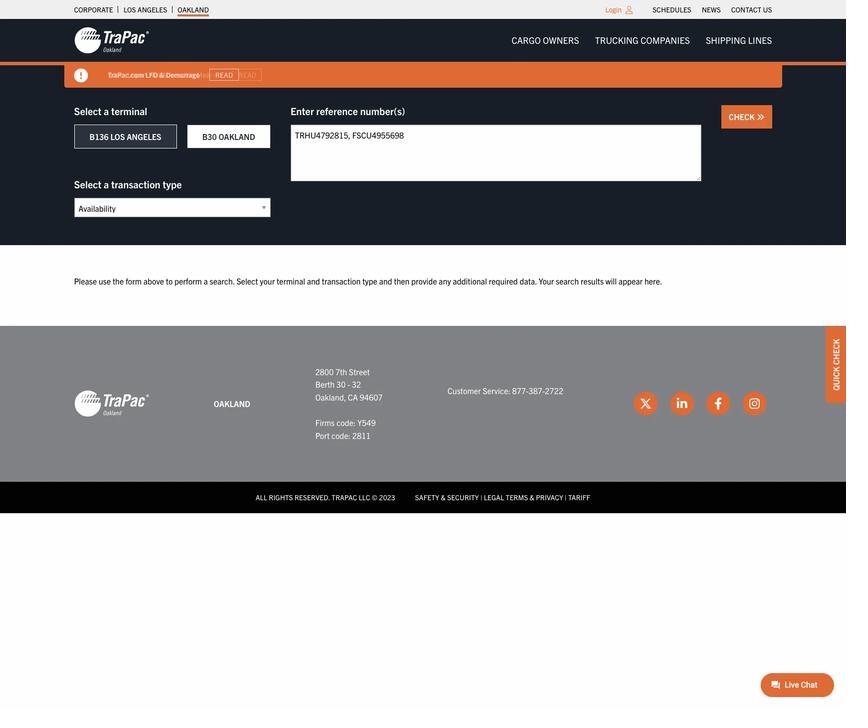 Task type: vqa. For each thing, say whether or not it's contained in the screenshot.
10/16/2023 18:00 10/10
no



Task type: describe. For each thing, give the bounding box(es) containing it.
2 horizontal spatial &
[[530, 493, 534, 502]]

©
[[372, 493, 378, 502]]

provide
[[411, 276, 437, 286]]

b136 los angeles
[[90, 132, 161, 142]]

0 vertical spatial type
[[163, 178, 182, 190]]

read link for trapac.com lfd & demurrage
[[210, 69, 239, 81]]

demurrage
[[166, 70, 200, 79]]

los angeles link
[[124, 2, 167, 16]]

here.
[[645, 276, 662, 286]]

search.
[[210, 276, 235, 286]]

quick check link
[[826, 326, 846, 403]]

1 vertical spatial angeles
[[127, 132, 161, 142]]

shipping lines
[[706, 34, 772, 46]]

companies
[[641, 34, 690, 46]]

any
[[439, 276, 451, 286]]

form
[[126, 276, 142, 286]]

0 vertical spatial angeles
[[138, 5, 167, 14]]

0 vertical spatial oakland
[[178, 5, 209, 14]]

news link
[[702, 2, 721, 16]]

los angeles
[[124, 5, 167, 14]]

legal
[[484, 493, 504, 502]]

387-
[[529, 386, 545, 396]]

2722
[[545, 386, 563, 396]]

contact us
[[731, 5, 772, 14]]

schedules
[[653, 5, 691, 14]]

banner containing cargo owners
[[0, 19, 846, 88]]

quick check
[[831, 339, 841, 391]]

customer
[[448, 386, 481, 396]]

trucking companies
[[595, 34, 690, 46]]

cargo owners link
[[504, 30, 587, 50]]

reserved.
[[295, 493, 330, 502]]

2023
[[379, 493, 395, 502]]

llc
[[359, 493, 370, 502]]

877-
[[512, 386, 529, 396]]

data.
[[520, 276, 537, 286]]

2800
[[315, 367, 334, 377]]

all
[[256, 493, 267, 502]]

32
[[352, 380, 361, 390]]

shipping
[[706, 34, 746, 46]]

perform
[[174, 276, 202, 286]]

light image
[[626, 6, 633, 14]]

cargo
[[512, 34, 541, 46]]

1 vertical spatial transaction
[[322, 276, 361, 286]]

oak
[[108, 70, 122, 79]]

appear
[[619, 276, 643, 286]]

oakland,
[[315, 392, 346, 402]]

& inside banner
[[159, 70, 164, 79]]

Enter reference number(s) text field
[[291, 125, 702, 182]]

0 horizontal spatial transaction
[[111, 178, 160, 190]]

your
[[539, 276, 554, 286]]

login link
[[605, 5, 622, 14]]

then
[[394, 276, 410, 286]]

trucking companies link
[[587, 30, 698, 50]]

enter
[[291, 105, 314, 117]]

oak - import not accessible meaning
[[108, 70, 223, 79]]

number(s)
[[360, 105, 405, 117]]

- inside 2800 7th street berth 30 - 32 oakland, ca 94607
[[347, 380, 350, 390]]

will
[[606, 276, 617, 286]]

read for oak - import not accessible meaning
[[239, 70, 256, 79]]

menu bar containing schedules
[[648, 2, 777, 16]]

oakland inside footer
[[214, 399, 250, 409]]

legal terms & privacy link
[[484, 493, 563, 502]]

trapac.com
[[108, 70, 144, 79]]

search
[[556, 276, 579, 286]]

tariff
[[568, 493, 590, 502]]

enter reference number(s)
[[291, 105, 405, 117]]

contact
[[731, 5, 762, 14]]

1 vertical spatial terminal
[[277, 276, 305, 286]]

check button
[[721, 105, 772, 129]]

cargo owners
[[512, 34, 579, 46]]

customer service: 877-387-2722
[[448, 386, 563, 396]]

your
[[260, 276, 275, 286]]

2 vertical spatial a
[[204, 276, 208, 286]]

solid image
[[757, 113, 765, 121]]

b30 oakland
[[202, 132, 255, 142]]

2 vertical spatial select
[[237, 276, 258, 286]]

oakland link
[[178, 2, 209, 16]]

import
[[127, 70, 148, 79]]

2 and from the left
[[379, 276, 392, 286]]

login
[[605, 5, 622, 14]]

a for transaction
[[104, 178, 109, 190]]



Task type: locate. For each thing, give the bounding box(es) containing it.
| left 'legal'
[[481, 493, 482, 502]]

0 vertical spatial terminal
[[111, 105, 147, 117]]

berth
[[315, 380, 335, 390]]

read right demurrage
[[215, 70, 233, 79]]

privacy
[[536, 493, 563, 502]]

1 horizontal spatial check
[[831, 339, 841, 365]]

& right safety
[[441, 493, 446, 502]]

results
[[581, 276, 604, 286]]

select left your
[[237, 276, 258, 286]]

banner
[[0, 19, 846, 88]]

0 horizontal spatial -
[[123, 70, 126, 79]]

0 vertical spatial check
[[729, 112, 757, 122]]

read link for oak - import not accessible meaning
[[233, 69, 262, 81]]

safety & security | legal terms & privacy | tariff
[[415, 493, 590, 502]]

select a terminal
[[74, 105, 147, 117]]

lines
[[748, 34, 772, 46]]

b136
[[90, 132, 109, 142]]

1 horizontal spatial transaction
[[322, 276, 361, 286]]

code:
[[337, 418, 356, 428], [331, 431, 351, 441]]

1 horizontal spatial read
[[239, 70, 256, 79]]

b30
[[202, 132, 217, 142]]

solid image
[[74, 69, 88, 83]]

0 vertical spatial code:
[[337, 418, 356, 428]]

1 horizontal spatial terminal
[[277, 276, 305, 286]]

terms
[[506, 493, 528, 502]]

1 read link from the left
[[210, 69, 239, 81]]

| left tariff
[[565, 493, 567, 502]]

0 vertical spatial -
[[123, 70, 126, 79]]

menu bar up shipping
[[648, 2, 777, 16]]

additional
[[453, 276, 487, 286]]

owners
[[543, 34, 579, 46]]

menu bar containing cargo owners
[[504, 30, 780, 50]]

check inside button
[[729, 112, 757, 122]]

menu bar inside banner
[[504, 30, 780, 50]]

code: up 2811 on the left bottom of page
[[337, 418, 356, 428]]

angeles left oakland link
[[138, 5, 167, 14]]

news
[[702, 5, 721, 14]]

1 vertical spatial menu bar
[[504, 30, 780, 50]]

transaction
[[111, 178, 160, 190], [322, 276, 361, 286]]

trapac.com lfd & demurrage
[[108, 70, 200, 79]]

read link right demurrage
[[210, 69, 239, 81]]

1 vertical spatial a
[[104, 178, 109, 190]]

trucking
[[595, 34, 639, 46]]

0 horizontal spatial read
[[215, 70, 233, 79]]

select a transaction type
[[74, 178, 182, 190]]

1 horizontal spatial -
[[347, 380, 350, 390]]

2 | from the left
[[565, 493, 567, 502]]

0 horizontal spatial and
[[307, 276, 320, 286]]

all rights reserved. trapac llc © 2023
[[256, 493, 395, 502]]

0 horizontal spatial check
[[729, 112, 757, 122]]

1 vertical spatial los
[[110, 132, 125, 142]]

- right 30
[[347, 380, 350, 390]]

the
[[113, 276, 124, 286]]

oakland
[[178, 5, 209, 14], [219, 132, 255, 142], [214, 399, 250, 409]]

firms code:  y549 port code:  2811
[[315, 418, 376, 441]]

1 vertical spatial oakland
[[219, 132, 255, 142]]

- inside banner
[[123, 70, 126, 79]]

security
[[447, 493, 479, 502]]

please
[[74, 276, 97, 286]]

code: right port
[[331, 431, 351, 441]]

terminal right your
[[277, 276, 305, 286]]

0 vertical spatial menu bar
[[648, 2, 777, 16]]

0 vertical spatial a
[[104, 105, 109, 117]]

and right your
[[307, 276, 320, 286]]

1 horizontal spatial and
[[379, 276, 392, 286]]

2 vertical spatial oakland
[[214, 399, 250, 409]]

94607
[[360, 392, 383, 402]]

corporate link
[[74, 2, 113, 16]]

tariff link
[[568, 493, 590, 502]]

2 read link from the left
[[233, 69, 262, 81]]

schedules link
[[653, 2, 691, 16]]

firms
[[315, 418, 335, 428]]

street
[[349, 367, 370, 377]]

check
[[729, 112, 757, 122], [831, 339, 841, 365]]

contact us link
[[731, 2, 772, 16]]

type
[[163, 178, 182, 190], [362, 276, 377, 286]]

los
[[124, 5, 136, 14], [110, 132, 125, 142]]

0 vertical spatial select
[[74, 105, 101, 117]]

1 vertical spatial type
[[362, 276, 377, 286]]

accessible
[[162, 70, 195, 79]]

a down b136
[[104, 178, 109, 190]]

and left then
[[379, 276, 392, 286]]

0 horizontal spatial type
[[163, 178, 182, 190]]

angeles down select a terminal
[[127, 132, 161, 142]]

select for select a transaction type
[[74, 178, 101, 190]]

1 vertical spatial select
[[74, 178, 101, 190]]

terminal up the b136 los angeles
[[111, 105, 147, 117]]

trapac
[[332, 493, 357, 502]]

1 oakland image from the top
[[74, 26, 149, 54]]

|
[[481, 493, 482, 502], [565, 493, 567, 502]]

select for select a terminal
[[74, 105, 101, 117]]

corporate
[[74, 5, 113, 14]]

los right corporate
[[124, 5, 136, 14]]

7th
[[335, 367, 347, 377]]

rights
[[269, 493, 293, 502]]

2 oakland image from the top
[[74, 390, 149, 418]]

safety
[[415, 493, 439, 502]]

y549
[[357, 418, 376, 428]]

terminal
[[111, 105, 147, 117], [277, 276, 305, 286]]

read
[[215, 70, 233, 79], [239, 70, 256, 79]]

a left the search.
[[204, 276, 208, 286]]

meaning
[[197, 70, 223, 79]]

lfd
[[145, 70, 158, 79]]

read link right meaning
[[233, 69, 262, 81]]

port
[[315, 431, 330, 441]]

a for terminal
[[104, 105, 109, 117]]

service:
[[483, 386, 510, 396]]

0 vertical spatial los
[[124, 5, 136, 14]]

us
[[763, 5, 772, 14]]

select down b136
[[74, 178, 101, 190]]

2811
[[352, 431, 371, 441]]

ca
[[348, 392, 358, 402]]

to
[[166, 276, 173, 286]]

oakland image
[[74, 26, 149, 54], [74, 390, 149, 418]]

reference
[[316, 105, 358, 117]]

1 horizontal spatial &
[[441, 493, 446, 502]]

& right terms on the bottom right of the page
[[530, 493, 534, 502]]

and
[[307, 276, 320, 286], [379, 276, 392, 286]]

1 vertical spatial oakland image
[[74, 390, 149, 418]]

0 horizontal spatial terminal
[[111, 105, 147, 117]]

0 horizontal spatial &
[[159, 70, 164, 79]]

footer
[[0, 326, 846, 513]]

- right 'oak' at the left top of the page
[[123, 70, 126, 79]]

read for trapac.com lfd & demurrage
[[215, 70, 233, 79]]

a up b136
[[104, 105, 109, 117]]

1 vertical spatial check
[[831, 339, 841, 365]]

0 horizontal spatial |
[[481, 493, 482, 502]]

1 horizontal spatial type
[[362, 276, 377, 286]]

menu bar down light icon
[[504, 30, 780, 50]]

shipping lines link
[[698, 30, 780, 50]]

1 vertical spatial -
[[347, 380, 350, 390]]

1 and from the left
[[307, 276, 320, 286]]

footer containing 2800 7th street
[[0, 326, 846, 513]]

2 read from the left
[[239, 70, 256, 79]]

1 horizontal spatial |
[[565, 493, 567, 502]]

1 read from the left
[[215, 70, 233, 79]]

above
[[143, 276, 164, 286]]

menu bar
[[648, 2, 777, 16], [504, 30, 780, 50]]

read right meaning
[[239, 70, 256, 79]]

2800 7th street berth 30 - 32 oakland, ca 94607
[[315, 367, 383, 402]]

quick
[[831, 367, 841, 391]]

safety & security link
[[415, 493, 479, 502]]

& right lfd
[[159, 70, 164, 79]]

0 vertical spatial transaction
[[111, 178, 160, 190]]

30
[[336, 380, 346, 390]]

0 vertical spatial oakland image
[[74, 26, 149, 54]]

1 | from the left
[[481, 493, 482, 502]]

required
[[489, 276, 518, 286]]

-
[[123, 70, 126, 79], [347, 380, 350, 390]]

select up b136
[[74, 105, 101, 117]]

los right b136
[[110, 132, 125, 142]]

1 vertical spatial code:
[[331, 431, 351, 441]]

not
[[149, 70, 161, 79]]



